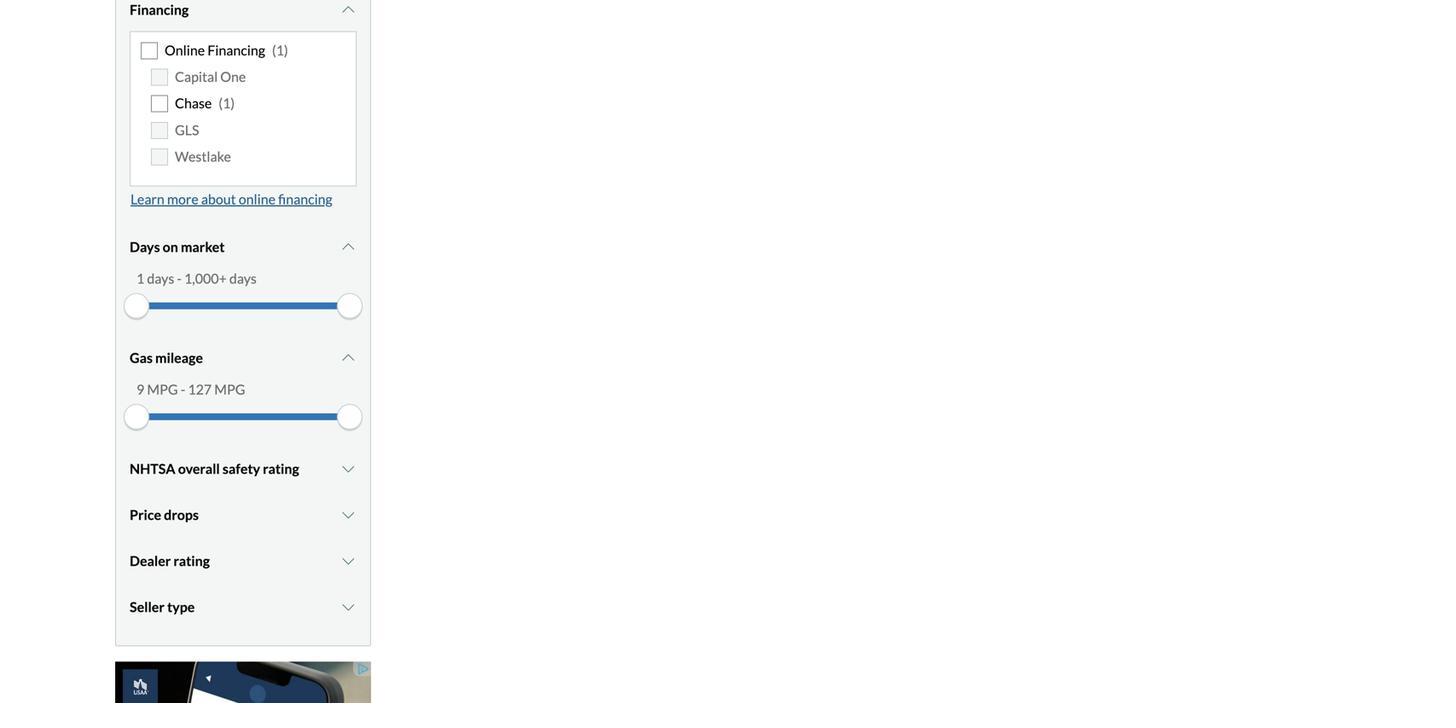 Task type: locate. For each thing, give the bounding box(es) containing it.
-
[[177, 270, 182, 287], [181, 381, 185, 397]]

1 chevron down image from the top
[[340, 3, 357, 16]]

type
[[167, 598, 195, 615]]

3 chevron down image from the top
[[340, 600, 357, 614]]

mpg
[[147, 381, 178, 397], [214, 381, 245, 397]]

price drops
[[130, 506, 199, 523]]

0 vertical spatial -
[[177, 270, 182, 287]]

0 vertical spatial chevron down image
[[340, 462, 357, 476]]

financing button
[[130, 0, 357, 31]]

chevron down image inside days on market 'dropdown button'
[[340, 240, 357, 254]]

0 horizontal spatial mpg
[[147, 381, 178, 397]]

2 vertical spatial chevron down image
[[340, 600, 357, 614]]

drops
[[164, 506, 199, 523]]

one
[[220, 68, 246, 85]]

1 vertical spatial rating
[[174, 552, 210, 569]]

safety
[[223, 460, 260, 477]]

1 horizontal spatial days
[[229, 270, 257, 287]]

0 horizontal spatial rating
[[174, 552, 210, 569]]

online
[[239, 191, 276, 207]]

- left 1,000+
[[177, 270, 182, 287]]

1 mpg from the left
[[147, 381, 178, 397]]

rating right the safety
[[263, 460, 299, 477]]

1 horizontal spatial rating
[[263, 460, 299, 477]]

rating
[[263, 460, 299, 477], [174, 552, 210, 569]]

0 horizontal spatial days
[[147, 270, 174, 287]]

1 vertical spatial chevron down image
[[340, 508, 357, 522]]

1 vertical spatial (1)
[[219, 95, 235, 112]]

financing
[[130, 1, 189, 18], [208, 42, 265, 58]]

0 vertical spatial financing
[[130, 1, 189, 18]]

(1) down one
[[219, 95, 235, 112]]

gas mileage
[[130, 349, 203, 366]]

nhtsa overall safety rating
[[130, 460, 299, 477]]

2 chevron down image from the top
[[340, 508, 357, 522]]

1 horizontal spatial mpg
[[214, 381, 245, 397]]

chevron down image inside dealer rating dropdown button
[[340, 554, 357, 568]]

1 days from the left
[[147, 270, 174, 287]]

1 horizontal spatial financing
[[208, 42, 265, 58]]

online
[[165, 42, 205, 58]]

days
[[147, 270, 174, 287], [229, 270, 257, 287]]

mpg right 127
[[214, 381, 245, 397]]

chevron down image for price drops
[[340, 508, 357, 522]]

(1)
[[272, 42, 288, 58], [219, 95, 235, 112]]

chevron down image
[[340, 3, 357, 16], [340, 240, 357, 254], [340, 351, 357, 365], [340, 554, 357, 568]]

1,000+
[[184, 270, 227, 287]]

seller
[[130, 598, 165, 615]]

financing up one
[[208, 42, 265, 58]]

on
[[163, 238, 178, 255]]

1 vertical spatial -
[[181, 381, 185, 397]]

1 chevron down image from the top
[[340, 462, 357, 476]]

chevron down image inside nhtsa overall safety rating dropdown button
[[340, 462, 357, 476]]

0 horizontal spatial financing
[[130, 1, 189, 18]]

chevron down image inside gas mileage dropdown button
[[340, 351, 357, 365]]

seller type button
[[130, 586, 357, 628]]

chevron down image
[[340, 462, 357, 476], [340, 508, 357, 522], [340, 600, 357, 614]]

days
[[130, 238, 160, 255]]

days down days on market 'dropdown button'
[[229, 270, 257, 287]]

online financing (1)
[[165, 42, 288, 58]]

4 chevron down image from the top
[[340, 554, 357, 568]]

price drops button
[[130, 493, 357, 536]]

2 chevron down image from the top
[[340, 240, 357, 254]]

chevron down image inside seller type dropdown button
[[340, 600, 357, 614]]

rating right dealer
[[174, 552, 210, 569]]

dealer rating
[[130, 552, 210, 569]]

(1) down financing dropdown button
[[272, 42, 288, 58]]

1 vertical spatial financing
[[208, 42, 265, 58]]

capital
[[175, 68, 218, 85]]

mpg right 9
[[147, 381, 178, 397]]

chevron down image for days on market
[[340, 240, 357, 254]]

nhtsa
[[130, 460, 176, 477]]

3 chevron down image from the top
[[340, 351, 357, 365]]

days right 1
[[147, 270, 174, 287]]

market
[[181, 238, 225, 255]]

financing up online
[[130, 1, 189, 18]]

chevron down image inside price drops dropdown button
[[340, 508, 357, 522]]

chevron down image for financing
[[340, 3, 357, 16]]

westlake
[[175, 148, 231, 165]]

127
[[188, 381, 212, 397]]

chevron down image inside financing dropdown button
[[340, 3, 357, 16]]

- left 127
[[181, 381, 185, 397]]

1 horizontal spatial (1)
[[272, 42, 288, 58]]



Task type: vqa. For each thing, say whether or not it's contained in the screenshot.
get personalized rates Button
no



Task type: describe. For each thing, give the bounding box(es) containing it.
dealer
[[130, 552, 171, 569]]

gas mileage button
[[130, 336, 357, 379]]

price
[[130, 506, 161, 523]]

learn
[[131, 191, 165, 207]]

1 days - 1,000+ days
[[137, 270, 257, 287]]

chase (1)
[[175, 95, 235, 112]]

financing
[[278, 191, 333, 207]]

overall
[[178, 460, 220, 477]]

advertisement region
[[115, 662, 371, 703]]

days on market
[[130, 238, 225, 255]]

1
[[137, 270, 144, 287]]

seller type
[[130, 598, 195, 615]]

9
[[137, 381, 144, 397]]

chase
[[175, 95, 212, 112]]

financing inside dropdown button
[[130, 1, 189, 18]]

learn more about online financing
[[131, 191, 333, 207]]

- for days
[[177, 270, 182, 287]]

chevron down image for seller type
[[340, 600, 357, 614]]

0 horizontal spatial (1)
[[219, 95, 235, 112]]

dealer rating button
[[130, 540, 357, 582]]

more
[[167, 191, 199, 207]]

capital one
[[175, 68, 246, 85]]

gas
[[130, 349, 153, 366]]

0 vertical spatial (1)
[[272, 42, 288, 58]]

9 mpg - 127 mpg
[[137, 381, 245, 397]]

chevron down image for gas mileage
[[340, 351, 357, 365]]

learn more about online financing button
[[130, 186, 333, 212]]

gls
[[175, 121, 199, 138]]

2 mpg from the left
[[214, 381, 245, 397]]

about
[[201, 191, 236, 207]]

nhtsa overall safety rating button
[[130, 447, 357, 490]]

days on market button
[[130, 226, 357, 268]]

2 days from the left
[[229, 270, 257, 287]]

chevron down image for dealer rating
[[340, 554, 357, 568]]

0 vertical spatial rating
[[263, 460, 299, 477]]

chevron down image for nhtsa overall safety rating
[[340, 462, 357, 476]]

mileage
[[155, 349, 203, 366]]

- for mpg
[[181, 381, 185, 397]]



